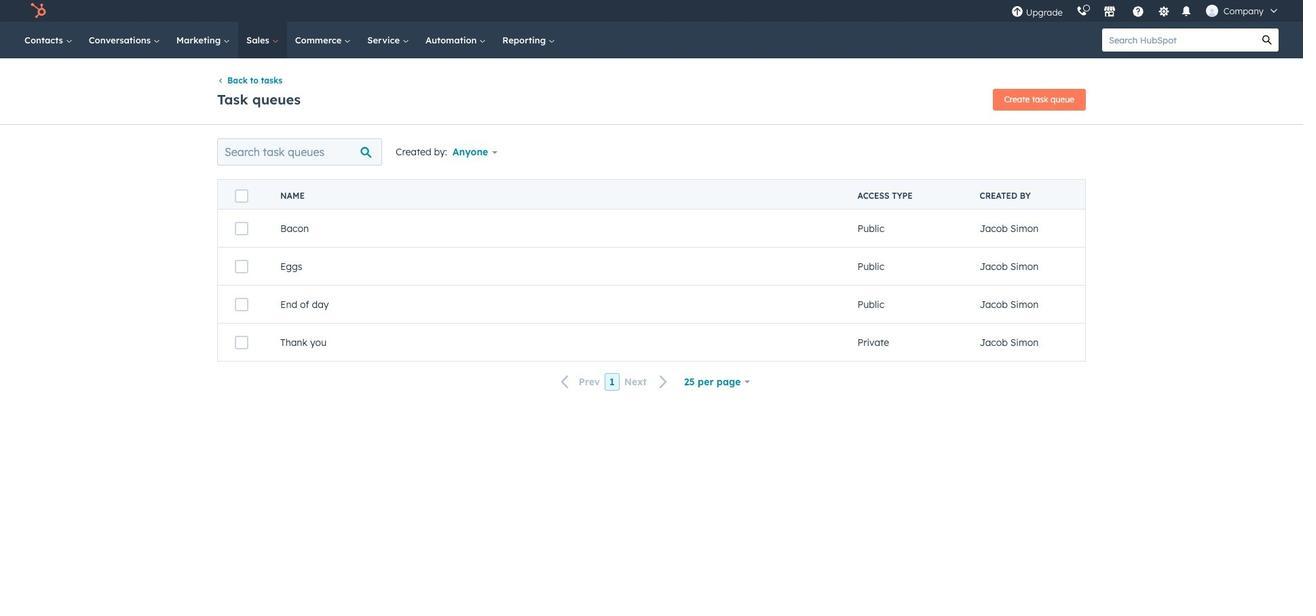 Task type: describe. For each thing, give the bounding box(es) containing it.
Search task queues search field
[[217, 139, 382, 166]]

pagination navigation
[[553, 373, 676, 391]]



Task type: vqa. For each thing, say whether or not it's contained in the screenshot.
banner
yes



Task type: locate. For each thing, give the bounding box(es) containing it.
menu
[[1005, 0, 1288, 22]]

banner
[[217, 85, 1087, 111]]

Search HubSpot search field
[[1103, 29, 1256, 52]]

marketplaces image
[[1104, 6, 1116, 18]]

jacob simon image
[[1207, 5, 1219, 17]]



